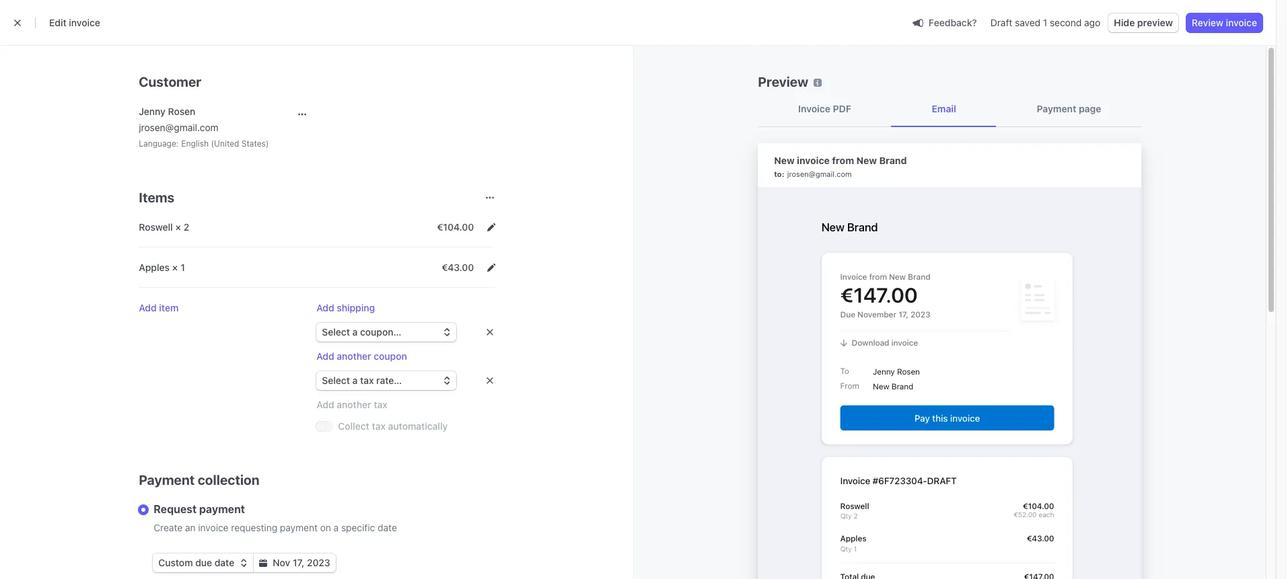 Task type: locate. For each thing, give the bounding box(es) containing it.
0 vertical spatial svg image
[[298, 110, 306, 118]]

svg image left nov
[[259, 559, 267, 567]]

0 horizontal spatial 1
[[181, 262, 185, 273]]

invoice right review
[[1226, 17, 1257, 28]]

payment left on
[[280, 522, 318, 534]]

payment down the collection
[[199, 503, 245, 515]]

tab list containing invoice pdf
[[758, 92, 1141, 127]]

collection
[[198, 472, 259, 488]]

1 vertical spatial payment
[[139, 472, 195, 488]]

second
[[1050, 17, 1082, 28]]

jrosen@gmail.com inside the new invoice from new brand to : jrosen@gmail.com
[[787, 170, 852, 178]]

1 horizontal spatial jrosen@gmail.com
[[787, 170, 852, 178]]

€104.00
[[437, 221, 474, 233]]

nov 17, 2023
[[273, 557, 330, 569]]

date
[[378, 522, 397, 534], [215, 557, 234, 569]]

payment left page
[[1037, 103, 1076, 114]]

invoice inside the review invoice button
[[1226, 17, 1257, 28]]

1 vertical spatial tax
[[372, 421, 386, 432]]

add another coupon button
[[316, 350, 407, 363]]

× for apples
[[172, 262, 178, 273]]

svg image down requesting
[[240, 559, 248, 567]]

a down another
[[352, 375, 358, 386]]

1 for saved
[[1043, 17, 1047, 28]]

select inside select a coupon… popup button
[[322, 326, 350, 338]]

1 vertical spatial date
[[215, 557, 234, 569]]

invoice
[[798, 103, 830, 114]]

jrosen@gmail.com down rosen
[[139, 122, 218, 133]]

0 horizontal spatial payment
[[139, 472, 195, 488]]

invoice
[[69, 17, 100, 28], [1226, 17, 1257, 28], [797, 155, 830, 166], [198, 522, 228, 534]]

feedback? button
[[907, 13, 982, 32]]

svg image inside the nov 17, 2023 button
[[259, 559, 267, 567]]

edit invoice
[[49, 17, 100, 28]]

add shipping button
[[316, 301, 375, 315]]

1 vertical spatial select
[[322, 375, 350, 386]]

jrosen@gmail.com down from
[[787, 170, 852, 178]]

1 horizontal spatial date
[[378, 522, 397, 534]]

a for tax
[[352, 375, 358, 386]]

date right specific
[[378, 522, 397, 534]]

€43.00
[[442, 262, 474, 273]]

× right apples
[[172, 262, 178, 273]]

0 vertical spatial select
[[322, 326, 350, 338]]

2023
[[307, 557, 330, 569]]

1 right apples
[[181, 262, 185, 273]]

0 vertical spatial tax
[[360, 375, 374, 386]]

payment
[[1037, 103, 1076, 114], [139, 472, 195, 488]]

language:
[[139, 139, 179, 149]]

× left 2
[[175, 221, 181, 233]]

hide preview button
[[1108, 13, 1178, 32]]

tab list
[[758, 92, 1141, 127]]

svg image for customer
[[298, 110, 306, 118]]

a
[[352, 326, 358, 338], [352, 375, 358, 386], [334, 522, 339, 534]]

a inside request payment create an invoice requesting payment on a specific date
[[334, 522, 339, 534]]

jrosen@gmail.com inside jenny rosen jrosen@gmail.com language: english (united states)
[[139, 122, 218, 133]]

select
[[322, 326, 350, 338], [322, 375, 350, 386]]

create
[[154, 522, 183, 534]]

tax right collect
[[372, 421, 386, 432]]

payment for payment collection
[[139, 472, 195, 488]]

add inside button
[[316, 302, 334, 314]]

0 vertical spatial payment
[[1037, 103, 1076, 114]]

roswell
[[139, 221, 173, 233]]

svg image inside the custom due date 'popup button'
[[240, 559, 248, 567]]

customer
[[139, 74, 201, 90]]

invoice right edit
[[69, 17, 100, 28]]

invoice inside request payment create an invoice requesting payment on a specific date
[[198, 522, 228, 534]]

add
[[139, 302, 157, 314], [316, 302, 334, 314], [316, 351, 334, 362]]

2
[[184, 221, 189, 233]]

1 horizontal spatial new
[[856, 155, 877, 166]]

ago
[[1084, 17, 1100, 28]]

select down 'add shipping' button
[[322, 326, 350, 338]]

1 horizontal spatial payment
[[1037, 103, 1076, 114]]

1 vertical spatial payment
[[280, 522, 318, 534]]

0 horizontal spatial payment
[[199, 503, 245, 515]]

0 vertical spatial 1
[[1043, 17, 1047, 28]]

0 vertical spatial ×
[[175, 221, 181, 233]]

apples
[[139, 262, 170, 273]]

0 horizontal spatial new
[[774, 155, 795, 166]]

new
[[774, 155, 795, 166], [856, 155, 877, 166]]

select a coupon…
[[322, 326, 401, 338]]

new right from
[[856, 155, 877, 166]]

select down another
[[322, 375, 350, 386]]

1 vertical spatial 1
[[181, 262, 185, 273]]

add for items
[[316, 302, 334, 314]]

0 horizontal spatial svg image
[[240, 559, 248, 567]]

feedback?
[[929, 16, 977, 28]]

payment for payment page
[[1037, 103, 1076, 114]]

×
[[175, 221, 181, 233], [172, 262, 178, 273]]

new up :
[[774, 155, 795, 166]]

payment up request
[[139, 472, 195, 488]]

jrosen@gmail.com
[[139, 122, 218, 133], [787, 170, 852, 178]]

1 horizontal spatial 1
[[1043, 17, 1047, 28]]

invoice right an
[[198, 522, 228, 534]]

invoice for new
[[797, 155, 830, 166]]

custom due date button
[[153, 554, 253, 573]]

review
[[1192, 17, 1223, 28]]

custom due date
[[158, 557, 234, 569]]

svg image
[[298, 110, 306, 118], [487, 264, 495, 272]]

0 vertical spatial date
[[378, 522, 397, 534]]

1 horizontal spatial payment
[[280, 522, 318, 534]]

svg image for custom due date
[[240, 559, 248, 567]]

1 vertical spatial svg image
[[487, 264, 495, 272]]

1 select from the top
[[322, 326, 350, 338]]

select inside select a tax rate… dropdown button
[[322, 375, 350, 386]]

0 vertical spatial a
[[352, 326, 358, 338]]

add item
[[139, 302, 179, 314]]

payment
[[199, 503, 245, 515], [280, 522, 318, 534]]

17,
[[293, 557, 304, 569]]

0 horizontal spatial jrosen@gmail.com
[[139, 122, 218, 133]]

svg image right the "€104.00"
[[487, 223, 495, 232]]

1 vertical spatial jrosen@gmail.com
[[787, 170, 852, 178]]

select for select a tax rate…
[[322, 375, 350, 386]]

1 right saved on the right of page
[[1043, 17, 1047, 28]]

2 select from the top
[[322, 375, 350, 386]]

tax left rate…
[[360, 375, 374, 386]]

invoice left from
[[797, 155, 830, 166]]

1 vertical spatial a
[[352, 375, 358, 386]]

1 horizontal spatial svg image
[[259, 559, 267, 567]]

an
[[185, 522, 196, 534]]

date right due
[[215, 557, 234, 569]]

select a tax rate… button
[[316, 371, 456, 390]]

nov
[[273, 557, 290, 569]]

2 horizontal spatial svg image
[[487, 223, 495, 232]]

0 horizontal spatial svg image
[[298, 110, 306, 118]]

0 horizontal spatial date
[[215, 557, 234, 569]]

a inside dropdown button
[[352, 375, 358, 386]]

on
[[320, 522, 331, 534]]

payment inside tab list
[[1037, 103, 1076, 114]]

1 vertical spatial ×
[[172, 262, 178, 273]]

preview
[[1137, 17, 1173, 28]]

a for coupon…
[[352, 326, 358, 338]]

invoice inside the new invoice from new brand to : jrosen@gmail.com
[[797, 155, 830, 166]]

svg image
[[487, 223, 495, 232], [240, 559, 248, 567], [259, 559, 267, 567]]

jenny
[[139, 106, 165, 117]]

add left item
[[139, 302, 157, 314]]

add left the shipping
[[316, 302, 334, 314]]

to
[[774, 170, 782, 178]]

automatically
[[388, 421, 448, 432]]

0 vertical spatial jrosen@gmail.com
[[139, 122, 218, 133]]

1 horizontal spatial svg image
[[487, 264, 495, 272]]

a inside popup button
[[352, 326, 358, 338]]

1
[[1043, 17, 1047, 28], [181, 262, 185, 273]]

a right on
[[334, 522, 339, 534]]

a down the shipping
[[352, 326, 358, 338]]

new invoice from new brand to : jrosen@gmail.com
[[774, 155, 907, 178]]

tax
[[360, 375, 374, 386], [372, 421, 386, 432]]

2 vertical spatial a
[[334, 522, 339, 534]]



Task type: describe. For each thing, give the bounding box(es) containing it.
item
[[159, 302, 179, 314]]

0 vertical spatial payment
[[199, 503, 245, 515]]

payment page
[[1037, 103, 1101, 114]]

draft saved 1 second ago
[[990, 17, 1100, 28]]

rosen
[[168, 106, 195, 117]]

due
[[195, 557, 212, 569]]

preview
[[758, 74, 808, 90]]

add left another
[[316, 351, 334, 362]]

specific
[[341, 522, 375, 534]]

invoice pdf
[[798, 103, 851, 114]]

tax inside dropdown button
[[360, 375, 374, 386]]

hide preview
[[1114, 17, 1173, 28]]

apples × 1
[[139, 262, 185, 273]]

add for customer
[[139, 302, 157, 314]]

add another coupon
[[316, 351, 407, 362]]

requesting
[[231, 522, 277, 534]]

svg image for nov 17, 2023
[[259, 559, 267, 567]]

nov 17, 2023 button
[[254, 554, 336, 573]]

brand
[[879, 155, 907, 166]]

review invoice
[[1192, 17, 1257, 28]]

collect
[[338, 421, 369, 432]]

collect tax automatically
[[338, 421, 448, 432]]

saved
[[1015, 17, 1040, 28]]

draft
[[990, 17, 1012, 28]]

email
[[932, 103, 956, 114]]

shipping
[[337, 302, 375, 314]]

date inside 'popup button'
[[215, 557, 234, 569]]

add item button
[[139, 301, 179, 315]]

coupon
[[374, 351, 407, 362]]

request
[[154, 503, 197, 515]]

states)
[[241, 139, 269, 149]]

page
[[1079, 103, 1101, 114]]

payment collection
[[139, 472, 259, 488]]

invoice for edit
[[69, 17, 100, 28]]

invoice for review
[[1226, 17, 1257, 28]]

custom
[[158, 557, 193, 569]]

rate…
[[376, 375, 402, 386]]

(united
[[211, 139, 239, 149]]

pdf
[[833, 103, 851, 114]]

english
[[181, 139, 209, 149]]

request payment create an invoice requesting payment on a specific date
[[154, 503, 397, 534]]

svg image for apples
[[487, 264, 495, 272]]

another
[[337, 351, 371, 362]]

add shipping
[[316, 302, 375, 314]]

1 new from the left
[[774, 155, 795, 166]]

select a coupon… button
[[316, 323, 456, 342]]

coupon…
[[360, 326, 401, 338]]

jenny rosen jrosen@gmail.com language: english (united states)
[[139, 106, 269, 149]]

× for roswell
[[175, 221, 181, 233]]

date inside request payment create an invoice requesting payment on a specific date
[[378, 522, 397, 534]]

roswell × 2
[[139, 221, 189, 233]]

2 new from the left
[[856, 155, 877, 166]]

select a tax rate…
[[322, 375, 402, 386]]

select for select a coupon…
[[322, 326, 350, 338]]

from
[[832, 155, 854, 166]]

edit
[[49, 17, 66, 28]]

review invoice button
[[1186, 13, 1262, 32]]

items
[[139, 190, 174, 205]]

:
[[782, 170, 784, 178]]

hide
[[1114, 17, 1135, 28]]

1 for ×
[[181, 262, 185, 273]]



Task type: vqa. For each thing, say whether or not it's contained in the screenshot.
the top ×
yes



